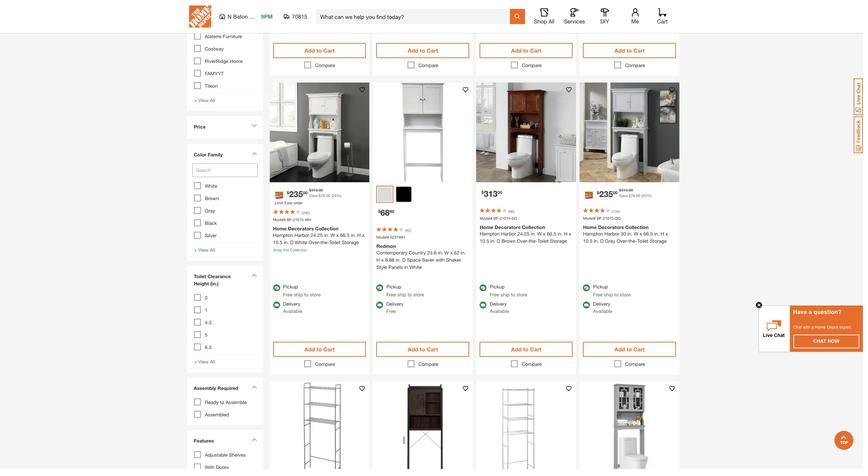 Task type: locate. For each thing, give the bounding box(es) containing it.
feedback link image
[[854, 116, 863, 154]]

over- for white
[[309, 240, 320, 246]]

storage inside 'home decorators collection hampton harbor 24.25 in. w x 66.5 in. h x 10.5 in. d brown over-the-toilet storage'
[[550, 239, 567, 244]]

model# down limit
[[273, 218, 286, 222]]

h inside 'home decorators collection hampton harbor 24.25 in. w x 66.5 in. h x 10.5 in. d brown over-the-toilet storage'
[[564, 231, 568, 237]]

8.88
[[385, 258, 394, 263]]

white down space
[[409, 265, 422, 271]]

$ 235 00 up order
[[287, 190, 308, 199]]

me
[[631, 18, 639, 24]]

1 horizontal spatial 25
[[642, 194, 647, 198]]

2 vertical spatial white
[[409, 265, 422, 271]]

0 horizontal spatial delivery available
[[283, 302, 302, 315]]

the- inside 'home decorators collection hampton harbor 24.25 in. w x 66.5 in. h x 10.5 in. d brown over-the-toilet storage'
[[529, 239, 537, 244]]

h inside home decorators collection hampton harbor 24.25 in. w x 66.5 in. h x 10.5 in. d white over-the-toilet storage shop this collection
[[357, 233, 361, 239]]

0 horizontal spatial 24.25
[[311, 233, 323, 239]]

0 horizontal spatial bf-
[[287, 218, 293, 222]]

0 horizontal spatial available
[[283, 309, 302, 315]]

1 vertical spatial view
[[198, 247, 209, 253]]

redmon
[[376, 244, 396, 250]]

with down 23.6
[[436, 258, 445, 263]]

hampton harbor 24.25 in. w x 66.5 in. h x 10.5 in. d brown over-the-toilet storage image
[[476, 83, 576, 183]]

0 vertical spatial +
[[194, 97, 197, 103]]

1 + view all from the top
[[194, 97, 215, 103]]

1 horizontal spatial over-
[[517, 239, 529, 244]]

view
[[198, 97, 209, 103], [198, 247, 209, 253], [198, 359, 209, 365]]

313 inside $ 313 . 00 save $ 78 . 00 ( 25 %) limit 5 per order
[[311, 188, 318, 193]]

2 horizontal spatial 66.5
[[644, 231, 653, 237]]

brown down white link
[[205, 196, 219, 201]]

h for home decorators collection hampton harbor 30 in. w x 66.5 in. h x 10.5 in. d gray over-the-toilet storage
[[661, 231, 664, 237]]

0 horizontal spatial 5
[[205, 332, 208, 338]]

3 pickup from the left
[[490, 284, 505, 290]]

3 pickup free ship to store from the left
[[490, 284, 527, 298]]

1 vertical spatial with
[[803, 326, 810, 330]]

( for ( 290 )
[[302, 211, 303, 215]]

(in.)
[[210, 281, 219, 287]]

hampton down model# bf-21015-dg
[[583, 231, 603, 237]]

1 78 from the left
[[321, 194, 325, 198]]

home down model# bf-21015-sq
[[480, 225, 493, 231]]

5 inside 5 6.3
[[205, 332, 208, 338]]

add to cart
[[304, 47, 335, 54], [408, 47, 438, 54], [511, 47, 541, 54], [615, 47, 645, 54], [304, 347, 335, 353], [408, 347, 438, 353], [511, 347, 541, 353], [615, 347, 645, 353]]

d inside home decorators collection hampton harbor 24.25 in. w x 66.5 in. h x 10.5 in. d white over-the-toilet storage shop this collection
[[290, 240, 294, 246]]

0 horizontal spatial available shipping image
[[273, 302, 280, 309]]

1 horizontal spatial shop
[[534, 18, 547, 24]]

space
[[407, 258, 421, 263]]

10.5 inside home decorators collection hampton harbor 24.25 in. w x 66.5 in. h x 10.5 in. d white over-the-toilet storage shop this collection
[[273, 240, 282, 246]]

harbor inside home decorators collection hampton harbor 30 in. w x 66.5 in. h x 10.5 in. d gray over-the-toilet storage
[[604, 231, 619, 237]]

hampton inside home decorators collection hampton harbor 30 in. w x 66.5 in. h x 10.5 in. d gray over-the-toilet storage
[[583, 231, 603, 237]]

00
[[319, 188, 323, 193], [629, 188, 633, 193], [498, 190, 502, 195], [303, 191, 308, 196], [613, 191, 618, 196], [326, 194, 330, 198], [636, 194, 640, 198]]

d up in
[[402, 258, 406, 263]]

2 + from the top
[[194, 247, 197, 253]]

h for home decorators collection hampton harbor 24.25 in. w x 66.5 in. h x 10.5 in. d brown over-the-toilet storage
[[564, 231, 568, 237]]

caret icon image for color family
[[252, 152, 257, 155]]

1 pickup from the left
[[283, 284, 298, 290]]

10.5 down model# bf-21015-sq
[[480, 239, 489, 244]]

decorators for gray
[[598, 225, 624, 231]]

storage inside home decorators collection hampton harbor 30 in. w x 66.5 in. h x 10.5 in. d gray over-the-toilet storage
[[650, 239, 667, 244]]

0 horizontal spatial gray
[[205, 208, 215, 214]]

white link
[[205, 183, 217, 189]]

2 horizontal spatial delivery available
[[593, 302, 612, 315]]

in
[[404, 265, 408, 271]]

cart link
[[655, 8, 670, 25]]

features
[[194, 438, 214, 444]]

1 horizontal spatial 66.5
[[547, 231, 556, 237]]

25 in. w x 67.5 in. h x 9.5 in. d brown mdf over-the-toilet storage cabinet bathroom organizer in espresso image
[[373, 382, 473, 470]]

1 horizontal spatial 313
[[484, 189, 498, 199]]

with
[[436, 258, 445, 263], [803, 326, 810, 330]]

decorators down 'sq'
[[495, 225, 521, 231]]

save up ( 290 )
[[309, 194, 318, 198]]

w inside 'home decorators collection hampton harbor 24.25 in. w x 66.5 in. h x 10.5 in. d brown over-the-toilet storage'
[[537, 231, 542, 237]]

brown down 'sq'
[[502, 239, 516, 244]]

1 delivery available from the left
[[283, 302, 302, 315]]

contemporary country 23.6 in. w x 62 in. h x 8.88 in. d space saver with shaker style panels in white image
[[373, 83, 473, 183]]

+ view all link down 6.3
[[190, 355, 259, 370]]

adjustable
[[205, 453, 228, 458]]

view down tileon link
[[198, 97, 209, 103]]

the-
[[529, 239, 537, 244], [629, 239, 637, 244], [320, 240, 329, 246]]

0 horizontal spatial 10.5
[[273, 240, 282, 246]]

collection inside 'home decorators collection hampton harbor 24.25 in. w x 66.5 in. h x 10.5 in. d brown over-the-toilet storage'
[[522, 225, 545, 231]]

caret icon image inside the price link
[[252, 124, 257, 127]]

2 horizontal spatial hampton
[[583, 231, 603, 237]]

2 vertical spatial + view all link
[[190, 355, 259, 370]]

store for model# bf-21015-dg
[[620, 292, 631, 298]]

d inside home decorators collection hampton harbor 30 in. w x 66.5 in. h x 10.5 in. d gray over-the-toilet storage
[[600, 239, 604, 244]]

4 available for pickup image from the left
[[583, 285, 590, 292]]

1 horizontal spatial %)
[[647, 194, 651, 198]]

black link
[[205, 220, 217, 226]]

1 horizontal spatial 78
[[631, 194, 635, 198]]

decorators down wh
[[288, 226, 314, 232]]

w for gray
[[634, 231, 638, 237]]

0 horizontal spatial the-
[[320, 240, 329, 246]]

pickup free ship to store for model# bf-21015-wh
[[283, 284, 321, 298]]

over- down 30 at the right
[[617, 239, 629, 244]]

style
[[376, 265, 387, 271]]

model# bf-21015-wh
[[273, 218, 311, 222]]

2 vertical spatial view
[[198, 359, 209, 365]]

1 horizontal spatial 235
[[599, 190, 613, 199]]

2 pickup from the left
[[386, 284, 401, 290]]

1 horizontal spatial storage
[[550, 239, 567, 244]]

313 for $ 313 . 00 save $ 78 . 00 ( 25 %) limit 5 per order
[[311, 188, 318, 193]]

5 down 4.3
[[205, 332, 208, 338]]

home inside home decorators collection hampton harbor 24.25 in. w x 66.5 in. h x 10.5 in. d white over-the-toilet storage shop this collection
[[273, 226, 287, 232]]

bf- left dg
[[597, 216, 603, 221]]

over- inside home decorators collection hampton harbor 24.25 in. w x 66.5 in. h x 10.5 in. d white over-the-toilet storage shop this collection
[[309, 240, 320, 246]]

24.25 inside 'home decorators collection hampton harbor 24.25 in. w x 66.5 in. h x 10.5 in. d brown over-the-toilet storage'
[[517, 231, 529, 237]]

70815 button
[[284, 13, 307, 20]]

24.25 for white
[[311, 233, 323, 239]]

$ 235 00
[[287, 190, 308, 199], [597, 190, 618, 199]]

2 save from the left
[[619, 194, 628, 198]]

%)
[[337, 194, 341, 198], [647, 194, 651, 198]]

1 vertical spatial brown
[[502, 239, 516, 244]]

0 vertical spatial gray
[[205, 208, 215, 214]]

caret icon image inside assembly required link
[[252, 386, 257, 389]]

0 horizontal spatial 25
[[332, 194, 337, 198]]

decorators down dg
[[598, 225, 624, 231]]

) for ( 290 )
[[309, 211, 310, 215]]

0 horizontal spatial brown
[[205, 196, 219, 201]]

toilet inside 'home decorators collection hampton harbor 24.25 in. w x 66.5 in. h x 10.5 in. d brown over-the-toilet storage'
[[537, 239, 549, 244]]

over- down 'sq'
[[517, 239, 529, 244]]

2 + view all link from the top
[[190, 243, 259, 258]]

0 horizontal spatial shop
[[273, 248, 282, 253]]

caret icon image
[[252, 124, 257, 127], [252, 152, 257, 155], [252, 274, 257, 277], [252, 386, 257, 389], [252, 439, 257, 442]]

3 available for pickup image from the left
[[480, 285, 487, 292]]

0 horizontal spatial storage
[[342, 240, 359, 246]]

2 vertical spatial + view all
[[194, 359, 215, 365]]

1 horizontal spatial 10.5
[[480, 239, 489, 244]]

store
[[310, 292, 321, 298], [413, 292, 424, 298], [517, 292, 527, 298], [620, 292, 631, 298]]

home down model# bf-21015-wh
[[273, 226, 287, 232]]

available shipping image
[[480, 3, 487, 10], [376, 302, 383, 309], [480, 302, 487, 309]]

1 horizontal spatial brown
[[502, 239, 516, 244]]

caret icon image for toilet clearance height (in.)
[[252, 274, 257, 277]]

brand link
[[190, 0, 259, 14]]

235
[[289, 190, 303, 199], [599, 190, 613, 199]]

5 left per
[[284, 201, 286, 206]]

all down 6.3
[[210, 359, 215, 365]]

with right chat
[[803, 326, 810, 330]]

costway link
[[205, 46, 224, 52]]

save inside $ 313 . 00 save $ 78 . 00 ( 25 %)
[[619, 194, 628, 198]]

66.5 for hampton harbor 24.25 in. w x 66.5 in. h x 10.5 in. d brown over-the-toilet storage
[[547, 231, 556, 237]]

66.5
[[547, 231, 556, 237], [644, 231, 653, 237], [340, 233, 350, 239]]

0 vertical spatial view
[[198, 97, 209, 103]]

2 available for pickup image from the left
[[376, 285, 383, 292]]

00 inside $ 313 00
[[498, 190, 502, 195]]

%) inside $ 313 . 00 save $ 78 . 00 ( 25 %) limit 5 per order
[[337, 194, 341, 198]]

gray up the black 'link'
[[205, 208, 215, 214]]

over- for gray
[[617, 239, 629, 244]]

save up "( 134 )"
[[619, 194, 628, 198]]

home down model# bf-21015-dg
[[583, 225, 597, 231]]

the- inside home decorators collection hampton harbor 24.25 in. w x 66.5 in. h x 10.5 in. d white over-the-toilet storage shop this collection
[[320, 240, 329, 246]]

add
[[304, 47, 315, 54], [408, 47, 418, 54], [511, 47, 522, 54], [615, 47, 625, 54], [304, 347, 315, 353], [408, 347, 418, 353], [511, 347, 522, 353], [615, 347, 625, 353]]

available
[[283, 309, 302, 315], [490, 309, 509, 315], [593, 309, 612, 315]]

hampton down model# bf-21015-sq
[[480, 231, 500, 237]]

3 ship from the left
[[501, 292, 510, 298]]

available shipping image for delivery available
[[480, 302, 487, 309]]

model# left dg
[[583, 216, 596, 221]]

0 horizontal spatial 66.5
[[340, 233, 350, 239]]

1 %) from the left
[[337, 194, 341, 198]]

$ 235 00 for ( 290 )
[[287, 190, 308, 199]]

toilet inside home decorators collection hampton harbor 30 in. w x 66.5 in. h x 10.5 in. d gray over-the-toilet storage
[[637, 239, 648, 244]]

0 vertical spatial delivery free
[[490, 2, 507, 15]]

h inside home decorators collection hampton harbor 30 in. w x 66.5 in. h x 10.5 in. d gray over-the-toilet storage
[[661, 231, 664, 237]]

1 vertical spatial + view all
[[194, 247, 215, 253]]

assembly required
[[194, 386, 238, 392]]

harbor left 30 at the right
[[604, 231, 619, 237]]

view down 6.3 link
[[198, 359, 209, 365]]

4 caret icon image from the top
[[252, 386, 257, 389]]

collection inside home decorators collection hampton harbor 30 in. w x 66.5 in. h x 10.5 in. d gray over-the-toilet storage
[[625, 225, 649, 231]]

0 horizontal spatial save
[[309, 194, 318, 198]]

save
[[309, 194, 318, 198], [619, 194, 628, 198]]

decorators inside home decorators collection hampton harbor 24.25 in. w x 66.5 in. h x 10.5 in. d white over-the-toilet storage shop this collection
[[288, 226, 314, 232]]

2 horizontal spatial bf-
[[597, 216, 603, 221]]

available for pickup image
[[273, 285, 280, 292], [376, 285, 383, 292], [480, 285, 487, 292], [583, 285, 590, 292]]

1 vertical spatial white
[[295, 240, 307, 246]]

pickup
[[283, 284, 298, 290], [386, 284, 401, 290], [490, 284, 505, 290], [593, 284, 608, 290]]

21015- down '( 86 )'
[[500, 216, 512, 221]]

storage for hampton harbor 30 in. w x 66.5 in. h x 10.5 in. d gray over-the-toilet storage
[[650, 239, 667, 244]]

alaterre furniture link
[[205, 33, 242, 39]]

10.5 up shop this collection "link"
[[273, 240, 282, 246]]

2 vertical spatial +
[[194, 359, 197, 365]]

chat now link
[[794, 336, 859, 349]]

d
[[497, 239, 500, 244], [600, 239, 604, 244], [290, 240, 294, 246], [402, 258, 406, 263]]

0 horizontal spatial decorators
[[288, 226, 314, 232]]

per
[[287, 201, 293, 206]]

d down model# bf-21015-sq
[[497, 239, 500, 244]]

1 235 from the left
[[289, 190, 303, 199]]

1 vertical spatial 5
[[205, 332, 208, 338]]

78 inside $ 313 . 00 save $ 78 . 00 ( 25 %) limit 5 per order
[[321, 194, 325, 198]]

1 horizontal spatial hampton
[[480, 231, 500, 237]]

model# up redmon in the left bottom of the page
[[376, 235, 389, 240]]

1 vertical spatial a
[[812, 326, 814, 330]]

0 horizontal spatial white
[[205, 183, 217, 189]]

2 %) from the left
[[647, 194, 651, 198]]

1 horizontal spatial available
[[490, 309, 509, 315]]

color family link
[[190, 148, 259, 163]]

+ view all link down tileon link
[[190, 93, 259, 108]]

( 86 )
[[508, 209, 514, 214]]

toilet inside home decorators collection hampton harbor 24.25 in. w x 66.5 in. h x 10.5 in. d white over-the-toilet storage shop this collection
[[329, 240, 340, 246]]

1 available for pickup image from the left
[[273, 285, 280, 292]]

1 vertical spatial delivery free
[[386, 302, 404, 315]]

shop left the services
[[534, 18, 547, 24]]

24.25
[[517, 231, 529, 237], [311, 233, 323, 239]]

( for ( 134 )
[[612, 209, 613, 214]]

3 + from the top
[[194, 359, 197, 365]]

78 for $ 313 . 00 save $ 78 . 00 ( 25 %) limit 5 per order
[[321, 194, 325, 198]]

home inside home decorators collection hampton harbor 30 in. w x 66.5 in. h x 10.5 in. d gray over-the-toilet storage
[[583, 225, 597, 231]]

1 caret icon image from the top
[[252, 124, 257, 127]]

+ view all down tileon link
[[194, 97, 215, 103]]

the- inside home decorators collection hampton harbor 30 in. w x 66.5 in. h x 10.5 in. d gray over-the-toilet storage
[[629, 239, 637, 244]]

1 horizontal spatial 5
[[284, 201, 286, 206]]

235 for ( 134 )
[[599, 190, 613, 199]]

home for home decorators collection hampton harbor 24.25 in. w x 66.5 in. h x 10.5 in. d brown over-the-toilet storage
[[480, 225, 493, 231]]

2 horizontal spatial white
[[409, 265, 422, 271]]

4 store from the left
[[620, 292, 631, 298]]

70815
[[292, 13, 307, 20]]

adjustable shelves
[[205, 453, 246, 458]]

$
[[309, 188, 311, 193], [619, 188, 621, 193], [481, 190, 484, 195], [287, 191, 289, 196], [597, 191, 599, 196], [319, 194, 321, 198], [629, 194, 631, 198], [378, 209, 380, 214]]

25 inside $ 313 . 00 save $ 78 . 00 ( 25 %) limit 5 per order
[[332, 194, 337, 198]]

2 caret icon image from the top
[[252, 152, 257, 155]]

assembly
[[194, 386, 216, 392]]

) up 'sq'
[[513, 209, 514, 214]]

decorators inside 'home decorators collection hampton harbor 24.25 in. w x 66.5 in. h x 10.5 in. d brown over-the-toilet storage'
[[495, 225, 521, 231]]

delivery
[[490, 2, 507, 8], [283, 302, 300, 307], [386, 302, 404, 307], [490, 302, 507, 307], [593, 302, 610, 307]]

collection for white
[[315, 226, 339, 232]]

all down tileon
[[210, 97, 215, 103]]

w for white
[[331, 233, 335, 239]]

available shipping image for model# bf-21015-dg
[[583, 302, 590, 309]]

5
[[284, 201, 286, 206], [205, 332, 208, 338]]

1 horizontal spatial bf-
[[494, 216, 500, 221]]

1 horizontal spatial 24.25
[[517, 231, 529, 237]]

1 + view all link from the top
[[190, 93, 259, 108]]

3 caret icon image from the top
[[252, 274, 257, 277]]

bf- left 'sq'
[[494, 216, 500, 221]]

have
[[793, 309, 807, 316]]

all
[[548, 18, 555, 24], [210, 97, 215, 103], [210, 247, 215, 253], [210, 359, 215, 365]]

66.5 inside 'home decorators collection hampton harbor 24.25 in. w x 66.5 in. h x 10.5 in. d brown over-the-toilet storage'
[[547, 231, 556, 237]]

compare
[[315, 62, 335, 68], [418, 62, 438, 68], [522, 62, 542, 68], [625, 62, 645, 68], [315, 362, 335, 368], [418, 362, 438, 368], [522, 362, 542, 368], [625, 362, 645, 368]]

1 vertical spatial + view all link
[[190, 243, 259, 258]]

5 caret icon image from the top
[[252, 439, 257, 442]]

0 vertical spatial a
[[809, 309, 812, 316]]

0 horizontal spatial 21015-
[[293, 218, 305, 222]]

over- inside home decorators collection hampton harbor 30 in. w x 66.5 in. h x 10.5 in. d gray over-the-toilet storage
[[617, 239, 629, 244]]

black
[[205, 220, 217, 226]]

2 horizontal spatial over-
[[617, 239, 629, 244]]

model# for model# bf-21015-wh
[[273, 218, 286, 222]]

0 horizontal spatial delivery free
[[386, 302, 404, 315]]

chat with a home depot expert.
[[793, 326, 852, 330]]

pickup free ship to store for model# bf-21015-dg
[[593, 284, 631, 298]]

+ up price
[[194, 97, 197, 103]]

%) inside $ 313 . 00 save $ 78 . 00 ( 25 %)
[[647, 194, 651, 198]]

1 25 from the left
[[332, 194, 337, 198]]

2 horizontal spatial storage
[[650, 239, 667, 244]]

caret icon image inside color family link
[[252, 152, 257, 155]]

save for $ 313 . 00 save $ 78 . 00 ( 25 %) limit 5 per order
[[309, 194, 318, 198]]

0 horizontal spatial 313
[[311, 188, 318, 193]]

21015- down 290
[[293, 218, 305, 222]]

1 vertical spatial +
[[194, 247, 197, 253]]

the home depot logo image
[[189, 6, 211, 28]]

1 horizontal spatial save
[[619, 194, 628, 198]]

1 + from the top
[[194, 97, 197, 103]]

white up shop this collection "link"
[[295, 240, 307, 246]]

68
[[380, 208, 390, 218]]

2 view from the top
[[198, 247, 209, 253]]

model# 5231wh
[[376, 235, 405, 240]]

hampton inside home decorators collection hampton harbor 24.25 in. w x 66.5 in. h x 10.5 in. d white over-the-toilet storage shop this collection
[[273, 233, 293, 239]]

all left the services
[[548, 18, 555, 24]]

hampton up this
[[273, 233, 293, 239]]

1 store from the left
[[310, 292, 321, 298]]

0 vertical spatial + view all link
[[190, 93, 259, 108]]

%) for $ 313 . 00 save $ 78 . 00 ( 25 %) limit 5 per order
[[337, 194, 341, 198]]

10.5 down model# bf-21015-dg
[[583, 239, 592, 244]]

0 horizontal spatial hampton
[[273, 233, 293, 239]]

10.5 for hampton harbor 24.25 in. w x 66.5 in. h x 10.5 in. d brown over-the-toilet storage
[[480, 239, 489, 244]]

sq
[[512, 216, 517, 221]]

collection for gray
[[625, 225, 649, 231]]

$ inside $ 68 60
[[378, 209, 380, 214]]

2 horizontal spatial decorators
[[598, 225, 624, 231]]

caret icon image for assembly required
[[252, 386, 257, 389]]

0 vertical spatial 5
[[284, 201, 286, 206]]

gray link
[[205, 208, 215, 214]]

24.25 inside home decorators collection hampton harbor 24.25 in. w x 66.5 in. h x 10.5 in. d white over-the-toilet storage shop this collection
[[311, 233, 323, 239]]

1 horizontal spatial delivery available
[[490, 302, 509, 315]]

2 horizontal spatial available
[[593, 309, 612, 315]]

decorators
[[495, 225, 521, 231], [598, 225, 624, 231], [288, 226, 314, 232]]

313 inside $ 313 . 00 save $ 78 . 00 ( 25 %)
[[621, 188, 628, 193]]

harbor for white
[[294, 233, 309, 239]]

+ view all link for tileon
[[190, 93, 259, 108]]

shop left this
[[273, 248, 282, 253]]

+ view all link down silver
[[190, 243, 259, 258]]

2 235 from the left
[[599, 190, 613, 199]]

cart
[[657, 18, 668, 24], [323, 47, 335, 54], [427, 47, 438, 54], [530, 47, 541, 54], [633, 47, 645, 54], [323, 347, 335, 353], [427, 347, 438, 353], [530, 347, 541, 353], [633, 347, 645, 353]]

contemporary
[[376, 250, 407, 256]]

1 horizontal spatial decorators
[[495, 225, 521, 231]]

0 horizontal spatial $ 235 00
[[287, 190, 308, 199]]

6.3
[[205, 345, 212, 351]]

d for brown
[[497, 239, 500, 244]]

( for ( 42 )
[[405, 228, 406, 233]]

2 78 from the left
[[631, 194, 635, 198]]

famyyt link
[[205, 70, 224, 76]]

0 horizontal spatial %)
[[337, 194, 341, 198]]

shop this collection link
[[273, 248, 307, 253]]

1 horizontal spatial the-
[[529, 239, 537, 244]]

d down model# bf-21015-dg
[[600, 239, 604, 244]]

+ view all down silver
[[194, 247, 215, 253]]

1 view from the top
[[198, 97, 209, 103]]

home inside 'home decorators collection hampton harbor 24.25 in. w x 66.5 in. h x 10.5 in. d brown over-the-toilet storage'
[[480, 225, 493, 231]]

harbor inside home decorators collection hampton harbor 24.25 in. w x 66.5 in. h x 10.5 in. d white over-the-toilet storage shop this collection
[[294, 233, 309, 239]]

view down silver
[[198, 247, 209, 253]]

hampton harbor 24.25 in. w x 66.5 in. h x 10.5 in. d white over-the-toilet storage image
[[270, 83, 370, 183]]

) up country
[[410, 228, 411, 233]]

toilet
[[537, 239, 549, 244], [637, 239, 648, 244], [329, 240, 340, 246], [194, 274, 206, 280]]

decorators for white
[[288, 226, 314, 232]]

+ view all down 6.3
[[194, 359, 215, 365]]

delivery available for $ 313 00
[[490, 302, 509, 315]]

2 available from the left
[[490, 309, 509, 315]]

storage
[[550, 239, 567, 244], [650, 239, 667, 244], [342, 240, 359, 246]]

0 horizontal spatial 78
[[321, 194, 325, 198]]

1 horizontal spatial white
[[295, 240, 307, 246]]

toilet for gray
[[637, 239, 648, 244]]

1 save from the left
[[309, 194, 318, 198]]

0 vertical spatial + view all
[[194, 97, 215, 103]]

saver
[[422, 258, 434, 263]]

0 vertical spatial with
[[436, 258, 445, 263]]

10.5 inside 'home decorators collection hampton harbor 24.25 in. w x 66.5 in. h x 10.5 in. d brown over-the-toilet storage'
[[480, 239, 489, 244]]

+ for silver
[[194, 247, 197, 253]]

1 horizontal spatial delivery free
[[490, 2, 507, 15]]

home for home decorators collection hampton harbor 30 in. w x 66.5 in. h x 10.5 in. d gray over-the-toilet storage
[[583, 225, 597, 231]]

0 horizontal spatial harbor
[[294, 233, 309, 239]]

with inside redmon contemporary country 23.6 in. w x 62 in. h x 8.88 in. d space saver with shaker style panels in white
[[436, 258, 445, 263]]

save inside $ 313 . 00 save $ 78 . 00 ( 25 %) limit 5 per order
[[309, 194, 318, 198]]

w inside home decorators collection hampton harbor 30 in. w x 66.5 in. h x 10.5 in. d gray over-the-toilet storage
[[634, 231, 638, 237]]

shop all
[[534, 18, 555, 24]]

235 up order
[[289, 190, 303, 199]]

1 horizontal spatial 21015-
[[500, 216, 512, 221]]

3 delivery available from the left
[[593, 302, 612, 315]]

harbor down 'sq'
[[501, 231, 516, 237]]

1 $ 235 00 from the left
[[287, 190, 308, 199]]

white up brown link
[[205, 183, 217, 189]]

0 vertical spatial white
[[205, 183, 217, 189]]

a right chat
[[812, 326, 814, 330]]

2 horizontal spatial the-
[[629, 239, 637, 244]]

model# down $ 313 00
[[480, 216, 492, 221]]

harbor down wh
[[294, 233, 309, 239]]

4 pickup free ship to store from the left
[[593, 284, 631, 298]]

2 + view all from the top
[[194, 247, 215, 253]]

caret icon image inside features link
[[252, 439, 257, 442]]

x
[[543, 231, 546, 237], [569, 231, 571, 237], [640, 231, 642, 237], [665, 231, 668, 237], [336, 233, 339, 239], [362, 233, 365, 239], [450, 250, 453, 256], [381, 258, 384, 263]]

%) for $ 313 . 00 save $ 78 . 00 ( 25 %)
[[647, 194, 651, 198]]

d up shop this collection "link"
[[290, 240, 294, 246]]

21015- down 134
[[603, 216, 615, 221]]

harbor inside 'home decorators collection hampton harbor 24.25 in. w x 66.5 in. h x 10.5 in. d brown over-the-toilet storage'
[[501, 231, 516, 237]]

d inside 'home decorators collection hampton harbor 24.25 in. w x 66.5 in. h x 10.5 in. d brown over-the-toilet storage'
[[497, 239, 500, 244]]

w inside home decorators collection hampton harbor 24.25 in. w x 66.5 in. h x 10.5 in. d white over-the-toilet storage shop this collection
[[331, 233, 335, 239]]

66.5 inside home decorators collection hampton harbor 30 in. w x 66.5 in. h x 10.5 in. d gray over-the-toilet storage
[[644, 231, 653, 237]]

available for pickup image for model# bf-21015-dg
[[583, 285, 590, 292]]

22.8 in. w over-the-toilet bathroom space saver in satin nickel with slatted shelves image
[[270, 382, 370, 470]]

86
[[509, 209, 513, 214]]

home right riverridge
[[230, 58, 243, 64]]

(
[[331, 194, 332, 198], [641, 194, 642, 198], [508, 209, 509, 214], [612, 209, 613, 214], [302, 211, 303, 215], [405, 228, 406, 233]]

0 horizontal spatial over-
[[309, 240, 320, 246]]

235 up 134
[[599, 190, 613, 199]]

What can we help you find today? search field
[[320, 9, 509, 24]]

$ 235 00 up 134
[[597, 190, 618, 199]]

0 horizontal spatial with
[[436, 258, 445, 263]]

store for model# bf-21015-sq
[[517, 292, 527, 298]]

0 horizontal spatial 235
[[289, 190, 303, 199]]

all inside shop all button
[[548, 18, 555, 24]]

1 horizontal spatial with
[[803, 326, 810, 330]]

hampton inside 'home decorators collection hampton harbor 24.25 in. w x 66.5 in. h x 10.5 in. d brown over-the-toilet storage'
[[480, 231, 500, 237]]

1 available from the left
[[283, 309, 302, 315]]

ship
[[294, 292, 303, 298], [397, 292, 406, 298], [501, 292, 510, 298], [604, 292, 613, 298]]

1 vertical spatial gray
[[605, 239, 615, 244]]

42
[[406, 228, 410, 233]]

+ up height
[[194, 247, 197, 253]]

decorators inside home decorators collection hampton harbor 30 in. w x 66.5 in. h x 10.5 in. d gray over-the-toilet storage
[[598, 225, 624, 231]]

24.2 in w x 67.72 in h x 11.2 in d 4-shelf over-the-toilet space saver in chrome image
[[476, 382, 576, 470]]

silver link
[[205, 233, 217, 239]]

available shipping image
[[376, 3, 383, 10], [273, 302, 280, 309], [583, 302, 590, 309]]

2 horizontal spatial 10.5
[[583, 239, 592, 244]]

2 $ 235 00 from the left
[[597, 190, 618, 199]]

10.5 inside home decorators collection hampton harbor 30 in. w x 66.5 in. h x 10.5 in. d gray over-the-toilet storage
[[583, 239, 592, 244]]

+ view all for silver
[[194, 247, 215, 253]]

78
[[321, 194, 325, 198], [631, 194, 635, 198]]

+ up assembly
[[194, 359, 197, 365]]

2 horizontal spatial 313
[[621, 188, 628, 193]]

toilet clearance height (in.) link
[[190, 270, 259, 293]]

1 horizontal spatial $ 235 00
[[597, 190, 618, 199]]

+
[[194, 97, 197, 103], [194, 247, 197, 253], [194, 359, 197, 365]]

bf- down per
[[287, 218, 293, 222]]

furniture
[[223, 33, 242, 39]]

2 horizontal spatial available shipping image
[[583, 302, 590, 309]]

) up wh
[[309, 211, 310, 215]]

over- inside 'home decorators collection hampton harbor 24.25 in. w x 66.5 in. h x 10.5 in. d brown over-the-toilet storage'
[[517, 239, 529, 244]]

alaterre
[[205, 33, 221, 39]]

caret icon image inside toilet clearance height (in.) link
[[252, 274, 257, 277]]

shaker
[[446, 258, 461, 263]]

1 pickup free ship to store from the left
[[283, 284, 321, 298]]

25 inside $ 313 . 00 save $ 78 . 00 ( 25 %)
[[642, 194, 647, 198]]

3 store from the left
[[517, 292, 527, 298]]

4 pickup from the left
[[593, 284, 608, 290]]

home for home decorators collection hampton harbor 24.25 in. w x 66.5 in. h x 10.5 in. d white over-the-toilet storage shop this collection
[[273, 226, 287, 232]]

brand
[[194, 2, 208, 8]]

a right have
[[809, 309, 812, 316]]

2 delivery available from the left
[[490, 302, 509, 315]]

assembly required link
[[190, 382, 259, 397]]

1 vertical spatial shop
[[273, 248, 282, 253]]

over- down wh
[[309, 240, 320, 246]]

4 ship from the left
[[604, 292, 613, 298]]

) up dg
[[619, 209, 620, 214]]

available shipping image for delivery free
[[376, 302, 383, 309]]

gray down dg
[[605, 239, 615, 244]]

78 inside $ 313 . 00 save $ 78 . 00 ( 25 %)
[[631, 194, 635, 198]]

2 25 from the left
[[642, 194, 647, 198]]

0 vertical spatial shop
[[534, 18, 547, 24]]

harbor for gray
[[604, 231, 619, 237]]

1 horizontal spatial gray
[[605, 239, 615, 244]]

1 ship from the left
[[294, 292, 303, 298]]

1 horizontal spatial harbor
[[501, 231, 516, 237]]

2 horizontal spatial harbor
[[604, 231, 619, 237]]



Task type: describe. For each thing, give the bounding box(es) containing it.
color family
[[194, 152, 223, 158]]

over- for brown
[[517, 239, 529, 244]]

( 134 )
[[612, 209, 620, 214]]

adjustable shelves link
[[205, 453, 246, 458]]

order
[[294, 201, 303, 206]]

ready to assemble
[[205, 400, 247, 406]]

shop inside home decorators collection hampton harbor 24.25 in. w x 66.5 in. h x 10.5 in. d white over-the-toilet storage shop this collection
[[273, 248, 282, 253]]

134
[[613, 209, 619, 214]]

home decorators collection hampton harbor 24.25 in. w x 66.5 in. h x 10.5 in. d brown over-the-toilet storage
[[480, 225, 571, 244]]

78 for $ 313 . 00 save $ 78 . 00 ( 25 %)
[[631, 194, 635, 198]]

available shipping image for model# bf-21015-wh
[[273, 302, 280, 309]]

3 + view all link from the top
[[190, 355, 259, 370]]

30
[[621, 231, 626, 237]]

rouge
[[249, 13, 265, 20]]

+ view all for tileon
[[194, 97, 215, 103]]

the- for brown
[[529, 239, 537, 244]]

ship for model# bf-21015-sq
[[501, 292, 510, 298]]

( 42 )
[[405, 228, 411, 233]]

assembled
[[205, 412, 229, 418]]

clearance
[[207, 274, 231, 280]]

2 pickup free ship to store from the left
[[386, 284, 424, 298]]

the- for white
[[320, 240, 329, 246]]

brown image
[[396, 187, 412, 202]]

all down silver
[[210, 247, 215, 253]]

services button
[[563, 8, 586, 25]]

save for $ 313 . 00 save $ 78 . 00 ( 25 %)
[[619, 194, 628, 198]]

66.5 inside home decorators collection hampton harbor 24.25 in. w x 66.5 in. h x 10.5 in. d white over-the-toilet storage shop this collection
[[340, 233, 350, 239]]

21015- for $ 313 . 00 save $ 78 . 00 ( 25 %) limit 5 per order
[[293, 218, 305, 222]]

home left depot
[[815, 326, 826, 330]]

h inside redmon contemporary country 23.6 in. w x 62 in. h x 8.88 in. d space saver with shaker style panels in white
[[376, 258, 380, 263]]

shelves
[[229, 453, 246, 458]]

chat
[[793, 326, 802, 330]]

3 available from the left
[[593, 309, 612, 315]]

d for gray
[[600, 239, 604, 244]]

313 for $ 313 . 00 save $ 78 . 00 ( 25 %)
[[621, 188, 628, 193]]

( 290 )
[[302, 211, 310, 215]]

toilet for brown
[[537, 239, 549, 244]]

storage inside home decorators collection hampton harbor 24.25 in. w x 66.5 in. h x 10.5 in. d white over-the-toilet storage shop this collection
[[342, 240, 359, 246]]

bf- for $ 313 00
[[494, 216, 500, 221]]

313 for $ 313 00
[[484, 189, 498, 199]]

home decorators collection hampton harbor 30 in. w x 66.5 in. h x 10.5 in. d gray over-the-toilet storage
[[583, 225, 668, 244]]

5 6.3
[[205, 332, 212, 351]]

pickup free ship to store for model# bf-21015-sq
[[490, 284, 527, 298]]

available for $ 313 00
[[490, 309, 509, 315]]

1 horizontal spatial available shipping image
[[376, 3, 383, 10]]

0 link
[[205, 295, 208, 301]]

0 vertical spatial brown
[[205, 196, 219, 201]]

now
[[828, 339, 839, 345]]

caret icon image for price
[[252, 124, 257, 127]]

9pm
[[261, 13, 273, 20]]

storage for hampton harbor 24.25 in. w x 66.5 in. h x 10.5 in. d brown over-the-toilet storage
[[550, 239, 567, 244]]

bf- for $ 313 . 00 save $ 78 . 00 ( 25 %) limit 5 per order
[[287, 218, 293, 222]]

alaterre furniture
[[205, 33, 242, 39]]

store for model# bf-21015-wh
[[310, 292, 321, 298]]

silver
[[205, 233, 217, 239]]

n
[[228, 13, 232, 20]]

5 inside $ 313 . 00 save $ 78 . 00 ( 25 %) limit 5 per order
[[284, 201, 286, 206]]

caret icon image for features
[[252, 439, 257, 442]]

0
[[205, 295, 208, 301]]

235 for ( 290 )
[[289, 190, 303, 199]]

view for silver
[[198, 247, 209, 253]]

0 1 4.3
[[205, 295, 212, 326]]

live chat image
[[854, 79, 863, 115]]

1 link
[[205, 308, 208, 313]]

1
[[205, 308, 208, 313]]

color
[[194, 152, 206, 158]]

price link
[[190, 120, 259, 136]]

available for pickup image for model# bf-21015-sq
[[480, 285, 487, 292]]

+ view all link for silver
[[190, 243, 259, 258]]

cart inside cart link
[[657, 18, 668, 24]]

tileon link
[[205, 83, 218, 89]]

) for ( 42 )
[[410, 228, 411, 233]]

view for tileon
[[198, 97, 209, 103]]

hampton for hampton harbor 24.25 in. w x 66.5 in. h x 10.5 in. d brown over-the-toilet storage
[[480, 231, 500, 237]]

25 for $ 313 . 00 save $ 78 . 00 ( 25 %) limit 5 per order
[[332, 194, 337, 198]]

shop all button
[[533, 8, 555, 25]]

ready
[[205, 400, 219, 406]]

( for ( 86 )
[[508, 209, 509, 214]]

riverridge
[[205, 58, 228, 64]]

Search text field
[[192, 14, 258, 27]]

( inside $ 313 . 00 save $ 78 . 00 ( 25 %)
[[641, 194, 642, 198]]

hampton harbor 30 in. w x 66.5 in. h x 10.5 in. d gray over-the-toilet storage image
[[580, 83, 680, 183]]

+ for tileon
[[194, 97, 197, 103]]

gray inside home decorators collection hampton harbor 30 in. w x 66.5 in. h x 10.5 in. d gray over-the-toilet storage
[[605, 239, 615, 244]]

me button
[[624, 8, 646, 25]]

available for pickup image for model# bf-21015-wh
[[273, 285, 280, 292]]

$ 313 . 00 save $ 78 . 00 ( 25 %) limit 5 per order
[[275, 188, 341, 206]]

pickup for model# bf-21015-sq
[[490, 284, 505, 290]]

2 horizontal spatial 21015-
[[603, 216, 615, 221]]

) for ( 134 )
[[619, 209, 620, 214]]

dg
[[615, 216, 621, 221]]

$ 235 00 for ( 134 )
[[597, 190, 618, 199]]

w inside redmon contemporary country 23.6 in. w x 62 in. h x 8.88 in. d space saver with shaker style panels in white
[[444, 250, 449, 256]]

collection for brown
[[522, 225, 545, 231]]

price
[[194, 124, 206, 130]]

shop inside button
[[534, 18, 547, 24]]

$ 68 60
[[378, 208, 394, 218]]

n baton rouge
[[228, 13, 265, 20]]

4.3 link
[[205, 320, 212, 326]]

chat now
[[813, 339, 839, 345]]

the- for gray
[[629, 239, 637, 244]]

question?
[[814, 309, 842, 316]]

hampton for hampton harbor 30 in. w x 66.5 in. h x 10.5 in. d gray over-the-toilet storage
[[583, 231, 603, 237]]

5 link
[[205, 332, 208, 338]]

) for ( 86 )
[[513, 209, 514, 214]]

white image
[[378, 187, 392, 202]]

brown inside 'home decorators collection hampton harbor 24.25 in. w x 66.5 in. h x 10.5 in. d brown over-the-toilet storage'
[[502, 239, 516, 244]]

5231wh
[[390, 235, 405, 240]]

ship for model# bf-21015-dg
[[604, 292, 613, 298]]

66.5 for hampton harbor 30 in. w x 66.5 in. h x 10.5 in. d gray over-the-toilet storage
[[644, 231, 653, 237]]

expert.
[[839, 326, 852, 330]]

model# for model# 5231wh
[[376, 235, 389, 240]]

pickup for model# bf-21015-dg
[[593, 284, 608, 290]]

Search text field
[[192, 163, 258, 177]]

family
[[208, 152, 223, 158]]

h for home decorators collection hampton harbor 24.25 in. w x 66.5 in. h x 10.5 in. d white over-the-toilet storage shop this collection
[[357, 233, 361, 239]]

wh
[[305, 218, 311, 222]]

290
[[303, 211, 309, 215]]

$ 313 00
[[481, 189, 502, 199]]

d for white
[[290, 240, 294, 246]]

limit
[[275, 201, 283, 206]]

services
[[564, 18, 585, 24]]

d inside redmon contemporary country 23.6 in. w x 62 in. h x 8.88 in. d space saver with shaker style panels in white
[[402, 258, 406, 263]]

assembled link
[[205, 412, 229, 418]]

toilet for white
[[329, 240, 340, 246]]

( inside $ 313 . 00 save $ 78 . 00 ( 25 %) limit 5 per order
[[331, 194, 332, 198]]

21015- for $ 313 00
[[500, 216, 512, 221]]

white inside redmon contemporary country 23.6 in. w x 62 in. h x 8.88 in. d space saver with shaker style panels in white
[[409, 265, 422, 271]]

delivery for model# bf-21015-sq
[[490, 302, 507, 307]]

62
[[454, 250, 459, 256]]

delivery for model# bf-21015-wh
[[283, 302, 300, 307]]

delivery available for $ 313 . 00 save $ 78 . 00 ( 25 %) limit 5 per order
[[283, 302, 302, 315]]

this
[[283, 248, 289, 253]]

decorators for brown
[[495, 225, 521, 231]]

diy button
[[594, 8, 616, 25]]

white inside home decorators collection hampton harbor 24.25 in. w x 66.5 in. h x 10.5 in. d white over-the-toilet storage shop this collection
[[295, 240, 307, 246]]

6.3 link
[[205, 345, 212, 351]]

25 for $ 313 . 00 save $ 78 . 00 ( 25 %)
[[642, 194, 647, 198]]

harbor for brown
[[501, 231, 516, 237]]

3 view from the top
[[198, 359, 209, 365]]

pickup for model# bf-21015-wh
[[283, 284, 298, 290]]

delivery for model# bf-21015-dg
[[593, 302, 610, 307]]

w for brown
[[537, 231, 542, 237]]

$ inside $ 313 00
[[481, 190, 484, 195]]

redmon contemporary country 23.6 in. w x 62 in. h x 8.88 in. d space saver with shaker style panels in white
[[376, 244, 466, 271]]

costway
[[205, 46, 224, 52]]

model# for model# bf-21015-dg
[[583, 216, 596, 221]]

3 + view all from the top
[[194, 359, 215, 365]]

60
[[390, 209, 394, 214]]

24.25 for brown
[[517, 231, 529, 237]]

available for $ 313 . 00 save $ 78 . 00 ( 25 %) limit 5 per order
[[283, 309, 302, 315]]

$ 313 . 00 save $ 78 . 00 ( 25 %)
[[619, 188, 651, 198]]

riverridge home link
[[205, 58, 243, 64]]

toilet inside toilet clearance height (in.)
[[194, 274, 206, 280]]

baton
[[233, 13, 248, 20]]

panels
[[388, 265, 403, 271]]

23.6
[[427, 250, 437, 256]]

2 ship from the left
[[397, 292, 406, 298]]

model# bf-21015-sq
[[480, 216, 517, 221]]

2 store from the left
[[413, 292, 424, 298]]

country
[[409, 250, 426, 256]]

model# for model# bf-21015-sq
[[480, 216, 492, 221]]

model# bf-21015-dg
[[583, 216, 621, 221]]

23.5 in. w x 67 in. h x 8.5 in. d gray bathroom over-the-toilet storage cabinet organizer with doors and shelves image
[[580, 382, 680, 470]]

required
[[217, 386, 238, 392]]

ship for model# bf-21015-wh
[[294, 292, 303, 298]]

4.3
[[205, 320, 212, 326]]



Task type: vqa. For each thing, say whether or not it's contained in the screenshot.
$ in the the $ 313 00
yes



